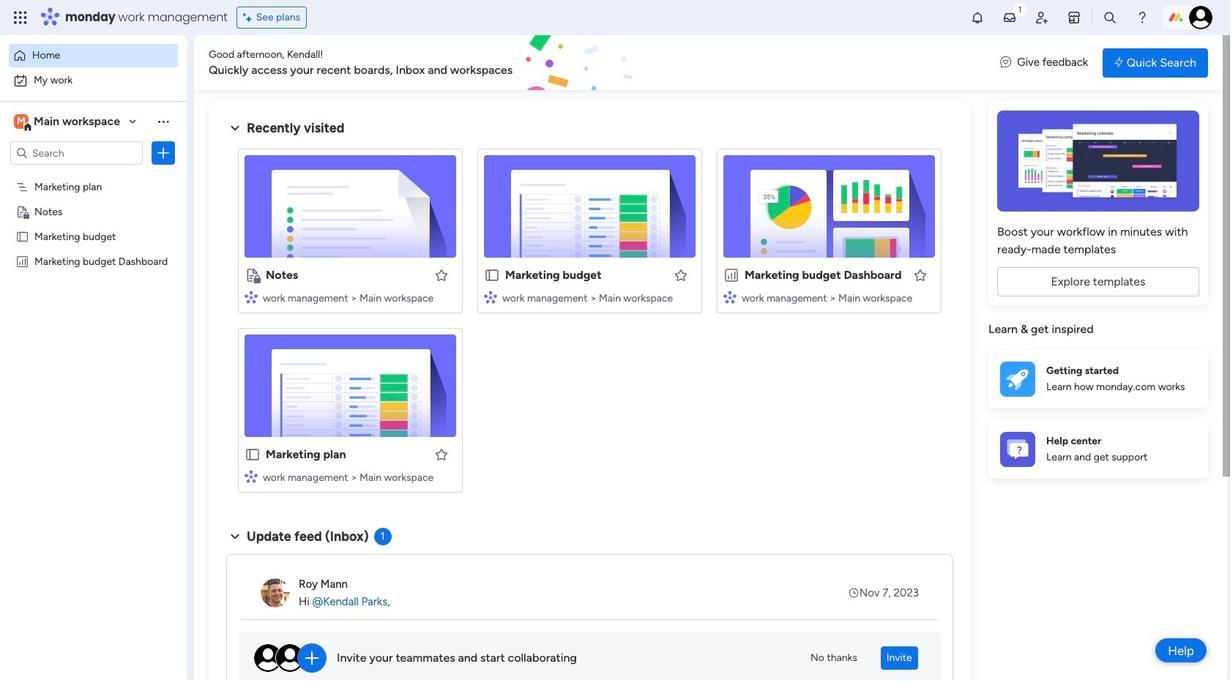 Task type: vqa. For each thing, say whether or not it's contained in the screenshot.
select product icon
yes



Task type: describe. For each thing, give the bounding box(es) containing it.
help center element
[[989, 420, 1208, 479]]

public dashboard image
[[15, 254, 29, 268]]

0 vertical spatial option
[[9, 44, 178, 67]]

1 vertical spatial option
[[9, 69, 178, 92]]

v2 user feedback image
[[1000, 54, 1011, 71]]

public dashboard image
[[723, 267, 740, 283]]

see plans image
[[243, 10, 256, 26]]

1 image
[[1013, 1, 1027, 17]]

kendall parks image
[[1189, 6, 1213, 29]]

private board image
[[15, 204, 29, 218]]

quick search results list box
[[226, 137, 953, 510]]

search everything image
[[1103, 10, 1117, 25]]

monday marketplace image
[[1067, 10, 1082, 25]]

add to favorites image for top public board icon
[[674, 268, 688, 282]]

notifications image
[[970, 10, 985, 25]]

roy mann image
[[261, 578, 290, 608]]

update feed image
[[1002, 10, 1017, 25]]

Search in workspace field
[[31, 145, 122, 161]]

v2 bolt switch image
[[1115, 55, 1123, 71]]

private board image
[[245, 267, 261, 283]]

0 vertical spatial public board image
[[484, 267, 500, 283]]

close recently visited image
[[226, 119, 244, 137]]

2 vertical spatial option
[[0, 173, 187, 176]]



Task type: locate. For each thing, give the bounding box(es) containing it.
options image
[[156, 146, 171, 160]]

1 vertical spatial public board image
[[245, 447, 261, 463]]

add to favorites image for leftmost public board icon
[[434, 447, 449, 462]]

1 horizontal spatial public board image
[[484, 267, 500, 283]]

public board image
[[484, 267, 500, 283], [245, 447, 261, 463]]

select product image
[[13, 10, 28, 25]]

add to favorites image
[[434, 268, 449, 282], [674, 268, 688, 282], [434, 447, 449, 462]]

option
[[9, 44, 178, 67], [9, 69, 178, 92], [0, 173, 187, 176]]

list box
[[0, 171, 187, 471]]

add to favorites image
[[913, 268, 928, 282]]

close update feed (inbox) image
[[226, 528, 244, 546]]

0 horizontal spatial public board image
[[245, 447, 261, 463]]

getting started element
[[989, 350, 1208, 408]]

help image
[[1135, 10, 1150, 25]]

invite members image
[[1035, 10, 1049, 25]]

workspace image
[[14, 113, 29, 130]]

workspace selection element
[[14, 113, 122, 132]]

add to favorites image for private board image
[[434, 268, 449, 282]]

public board image
[[15, 229, 29, 243]]

1 element
[[374, 528, 391, 546]]

templates image image
[[1002, 111, 1195, 212]]

workspace options image
[[156, 114, 171, 129]]



